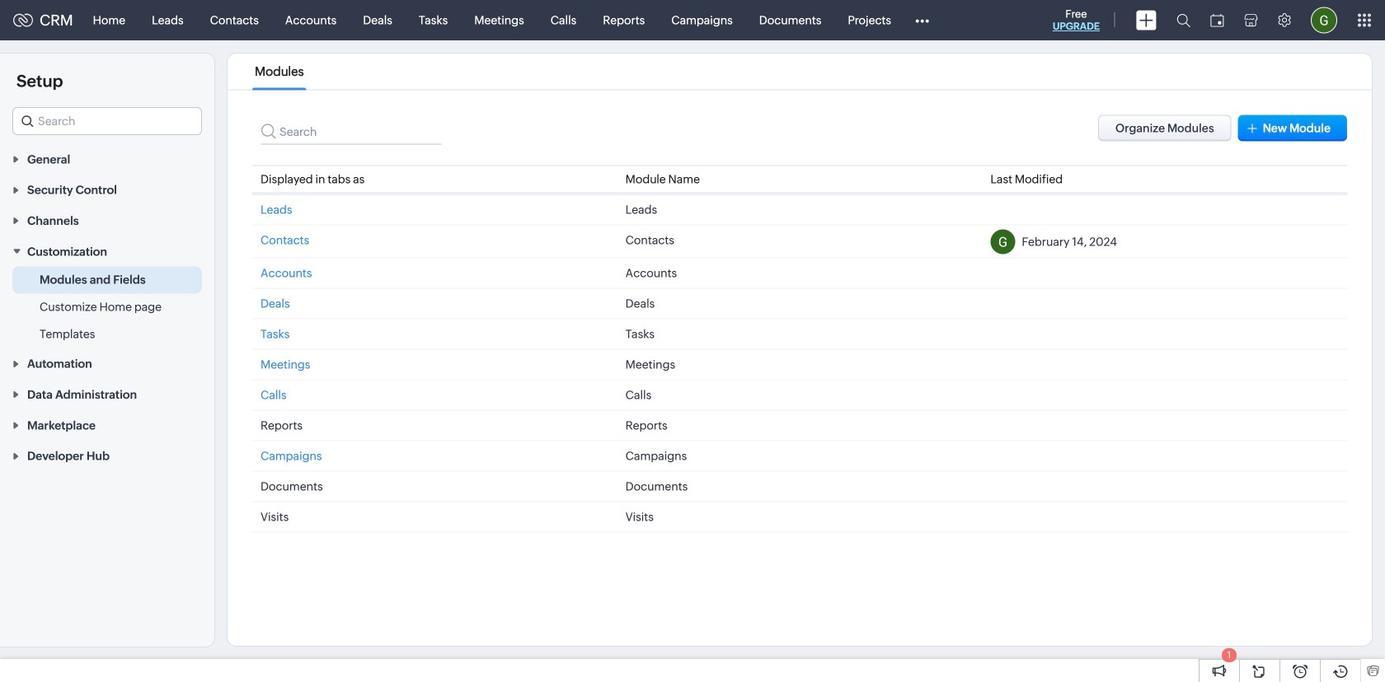 Task type: vqa. For each thing, say whether or not it's contained in the screenshot.
field
yes



Task type: describe. For each thing, give the bounding box(es) containing it.
search image
[[1177, 13, 1191, 27]]

logo image
[[13, 14, 33, 27]]

calendar image
[[1211, 14, 1225, 27]]

profile image
[[1311, 7, 1338, 33]]

profile element
[[1301, 0, 1348, 40]]

create menu image
[[1136, 10, 1157, 30]]

Search text field
[[261, 115, 442, 145]]



Task type: locate. For each thing, give the bounding box(es) containing it.
None field
[[12, 107, 202, 135]]

region
[[0, 267, 214, 348]]

None button
[[1098, 115, 1232, 141]]

create menu element
[[1127, 0, 1167, 40]]

search element
[[1167, 0, 1201, 40]]

Other Modules field
[[905, 7, 940, 33]]

Search text field
[[13, 108, 201, 134]]



